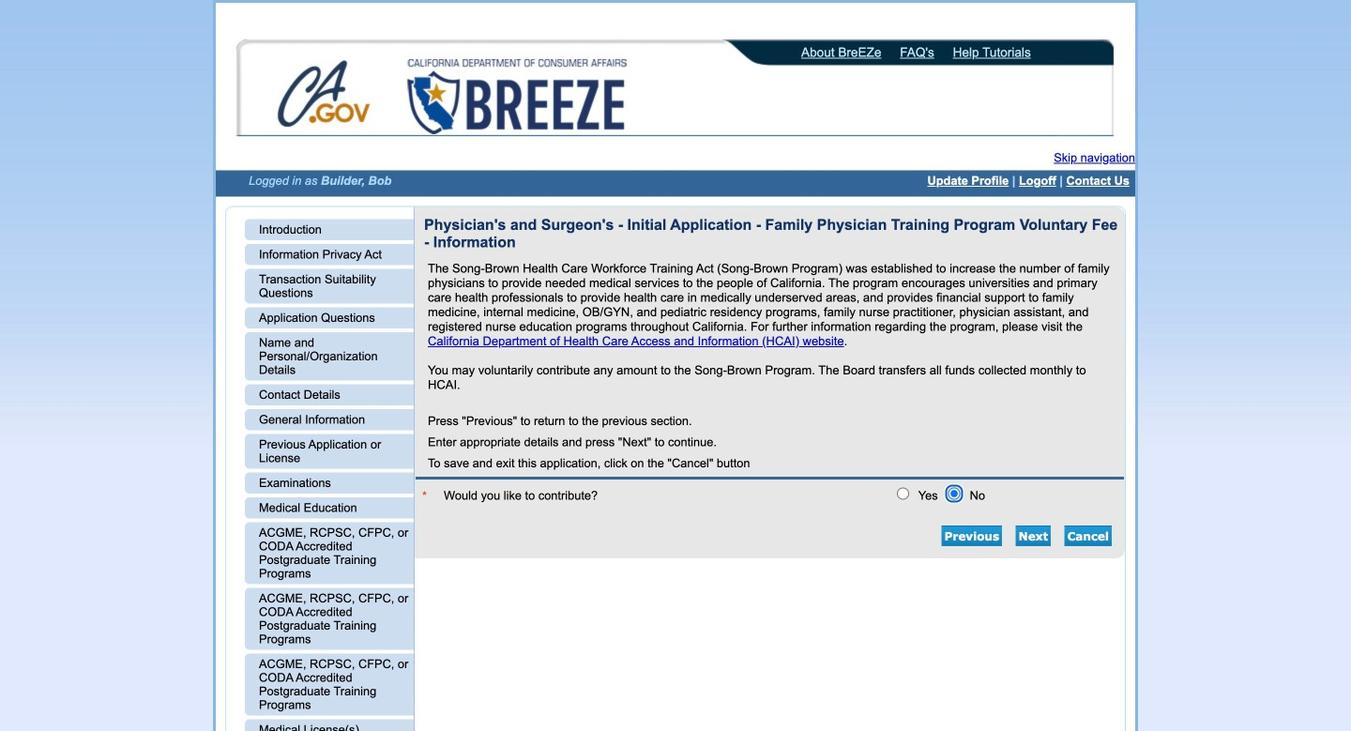 Task type: describe. For each thing, give the bounding box(es) containing it.
state of california breeze image
[[404, 59, 631, 134]]



Task type: locate. For each thing, give the bounding box(es) containing it.
None submit
[[942, 526, 1003, 546], [1016, 526, 1051, 546], [1065, 526, 1112, 546], [942, 526, 1003, 546], [1016, 526, 1051, 546], [1065, 526, 1112, 546]]

1 horizontal spatial   radio
[[949, 487, 961, 500]]

0 horizontal spatial   radio
[[897, 487, 909, 500]]

ca.gov image
[[277, 59, 373, 132]]

2   radio from the left
[[949, 487, 961, 500]]

1   radio from the left
[[897, 487, 909, 500]]

  radio
[[897, 487, 909, 500], [949, 487, 961, 500]]



